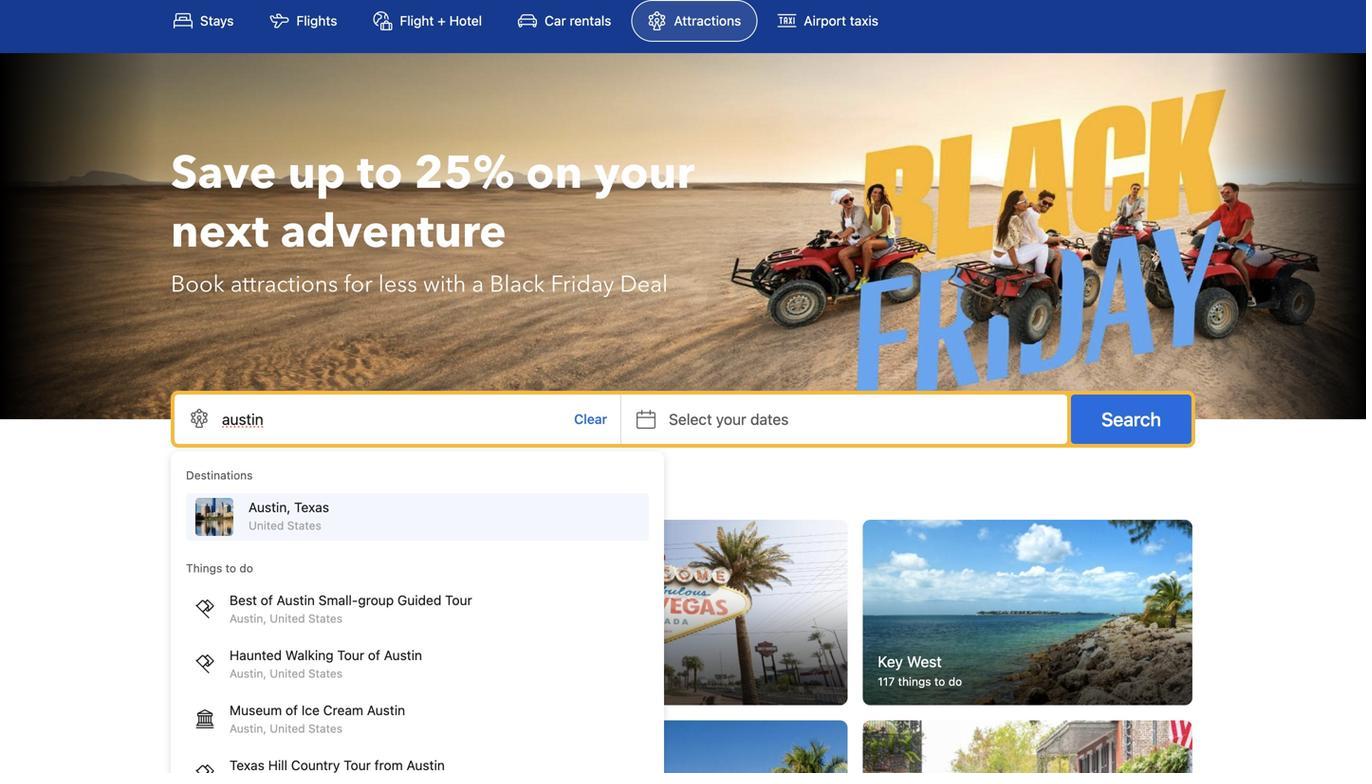 Task type: describe. For each thing, give the bounding box(es) containing it.
austin, inside museum of ice cream austin austin, united states
[[230, 722, 267, 735]]

guided
[[398, 593, 442, 608]]

stays link
[[158, 0, 250, 42]]

airport taxis
[[804, 13, 879, 28]]

austin, texas united states
[[249, 500, 329, 532]]

airport taxis link
[[761, 0, 895, 42]]

to right things
[[225, 562, 236, 575]]

dates
[[751, 410, 789, 428]]

book
[[171, 269, 225, 300]]

search
[[1102, 408, 1162, 430]]

a
[[472, 269, 484, 300]]

states inside the best of austin small-group guided tour austin, united states
[[308, 612, 343, 625]]

things
[[186, 562, 222, 575]]

key west 117 things to do
[[878, 653, 962, 689]]

adventure
[[280, 201, 506, 263]]

flight + hotel
[[400, 13, 482, 28]]

of for museum of ice cream austin
[[286, 703, 298, 718]]

york
[[223, 653, 253, 671]]

united inside museum of ice cream austin austin, united states
[[270, 722, 305, 735]]

small-
[[319, 593, 358, 608]]

things for west
[[898, 675, 931, 689]]

museum of ice cream austin austin, united states
[[230, 703, 405, 735]]

austin, inside the best of austin small-group guided tour austin, united states
[[230, 612, 267, 625]]

for
[[344, 269, 373, 300]]

black
[[490, 269, 545, 300]]

austin inside the best of austin small-group guided tour austin, united states
[[277, 593, 315, 608]]

save up to 25% on your next adventure book attractions for less with a black friday deal
[[171, 142, 695, 300]]

san diego image
[[173, 721, 503, 773]]

austin for museum of ice cream austin
[[367, 703, 405, 718]]

austin for haunted walking tour of austin
[[384, 648, 422, 663]]

texas
[[294, 500, 329, 515]]

nearby destinations
[[173, 478, 358, 504]]

to inside new york 1202 things to do
[[254, 675, 264, 689]]

new york 1202 things to do
[[188, 653, 281, 689]]

car
[[545, 13, 566, 28]]

of inside haunted walking tour of austin austin, united states
[[368, 648, 380, 663]]

do for new york
[[268, 675, 281, 689]]

tour inside the best of austin small-group guided tour austin, united states
[[445, 593, 472, 608]]

haunted walking tour of austin austin, united states
[[230, 648, 422, 680]]

haunted
[[230, 648, 282, 663]]

taxis
[[850, 13, 879, 28]]

key
[[878, 653, 903, 671]]

west
[[907, 653, 942, 671]]

hotel
[[449, 13, 482, 28]]

car rentals
[[545, 13, 612, 28]]

walking
[[285, 648, 334, 663]]

car rentals link
[[502, 0, 628, 42]]



Task type: locate. For each thing, give the bounding box(es) containing it.
austin, down haunted
[[230, 667, 267, 680]]

117
[[878, 675, 895, 689]]

tour
[[445, 593, 472, 608], [337, 648, 364, 663]]

new york image
[[173, 520, 503, 706]]

do for key west
[[949, 675, 962, 689]]

attractions
[[230, 269, 338, 300]]

1 horizontal spatial tour
[[445, 593, 472, 608]]

austin right cream
[[367, 703, 405, 718]]

austin, inside haunted walking tour of austin austin, united states
[[230, 667, 267, 680]]

states inside haunted walking tour of austin austin, united states
[[308, 667, 343, 680]]

austin down the guided
[[384, 648, 422, 663]]

united inside haunted walking tour of austin austin, united states
[[270, 667, 305, 680]]

new orleans image
[[863, 721, 1193, 773]]

things inside key west 117 things to do
[[898, 675, 931, 689]]

states down ice
[[308, 722, 343, 735]]

2 horizontal spatial of
[[368, 648, 380, 663]]

1 vertical spatial of
[[368, 648, 380, 663]]

your right on
[[594, 142, 695, 204]]

0 horizontal spatial your
[[594, 142, 695, 204]]

states
[[287, 519, 321, 532], [308, 612, 343, 625], [308, 667, 343, 680], [308, 722, 343, 735]]

friday
[[551, 269, 614, 300]]

of down the best of austin small-group guided tour austin, united states
[[368, 648, 380, 663]]

1 vertical spatial austin
[[384, 648, 422, 663]]

destinations
[[186, 469, 253, 482]]

1 horizontal spatial your
[[716, 410, 747, 428]]

tour right walking
[[337, 648, 364, 663]]

do inside new york 1202 things to do
[[268, 675, 281, 689]]

airport
[[804, 13, 846, 28]]

rentals
[[570, 13, 612, 28]]

cream
[[323, 703, 363, 718]]

united inside the best of austin small-group guided tour austin, united states
[[270, 612, 305, 625]]

to inside save up to 25% on your next adventure book attractions for less with a black friday deal
[[357, 142, 403, 204]]

of
[[261, 593, 273, 608], [368, 648, 380, 663], [286, 703, 298, 718]]

austin,
[[249, 500, 291, 515], [230, 612, 267, 625], [230, 667, 267, 680], [230, 722, 267, 735]]

united up walking
[[270, 612, 305, 625]]

1 horizontal spatial do
[[268, 675, 281, 689]]

united
[[249, 519, 284, 532], [270, 612, 305, 625], [270, 667, 305, 680], [270, 722, 305, 735]]

of for best of austin small-group guided tour
[[261, 593, 273, 608]]

flights
[[296, 13, 337, 28]]

your
[[594, 142, 695, 204], [716, 410, 747, 428]]

group
[[358, 593, 394, 608]]

to right up
[[357, 142, 403, 204]]

2 vertical spatial austin
[[367, 703, 405, 718]]

museum
[[230, 703, 282, 718]]

save
[[171, 142, 276, 204]]

of inside museum of ice cream austin austin, united states
[[286, 703, 298, 718]]

0 vertical spatial of
[[261, 593, 273, 608]]

do up 'best'
[[239, 562, 253, 575]]

to
[[357, 142, 403, 204], [225, 562, 236, 575], [254, 675, 264, 689], [935, 675, 945, 689]]

0 vertical spatial your
[[594, 142, 695, 204]]

united down nearby destinations
[[249, 519, 284, 532]]

on
[[526, 142, 583, 204]]

to down haunted
[[254, 675, 264, 689]]

states down small-
[[308, 612, 343, 625]]

flight
[[400, 13, 434, 28]]

best of austin small-group guided tour austin, united states
[[230, 593, 472, 625]]

states inside museum of ice cream austin austin, united states
[[308, 722, 343, 735]]

up
[[288, 142, 346, 204]]

1 vertical spatial tour
[[337, 648, 364, 663]]

0 horizontal spatial of
[[261, 593, 273, 608]]

tour right the guided
[[445, 593, 472, 608]]

things down york
[[217, 675, 250, 689]]

of right 'best'
[[261, 593, 273, 608]]

your inside save up to 25% on your next adventure book attractions for less with a black friday deal
[[594, 142, 695, 204]]

deal
[[620, 269, 668, 300]]

of left ice
[[286, 703, 298, 718]]

to inside key west 117 things to do
[[935, 675, 945, 689]]

your left dates
[[716, 410, 747, 428]]

tour inside haunted walking tour of austin austin, united states
[[337, 648, 364, 663]]

destinations
[[245, 478, 358, 504]]

united down ice
[[270, 722, 305, 735]]

things inside new york 1202 things to do
[[217, 675, 250, 689]]

new
[[188, 653, 219, 671]]

do right 117 at the bottom right
[[949, 675, 962, 689]]

states inside austin, texas united states
[[287, 519, 321, 532]]

do inside key west 117 things to do
[[949, 675, 962, 689]]

Where are you going? search field
[[175, 395, 621, 444]]

austin, down 'best'
[[230, 612, 267, 625]]

united inside austin, texas united states
[[249, 519, 284, 532]]

1 horizontal spatial of
[[286, 703, 298, 718]]

ice
[[302, 703, 320, 718]]

select
[[669, 410, 712, 428]]

0 horizontal spatial do
[[239, 562, 253, 575]]

las vegas image
[[518, 520, 848, 706]]

best
[[230, 593, 257, 608]]

austin
[[277, 593, 315, 608], [384, 648, 422, 663], [367, 703, 405, 718]]

things
[[217, 675, 250, 689], [898, 675, 931, 689]]

key west image
[[863, 520, 1193, 706]]

austin inside museum of ice cream austin austin, united states
[[367, 703, 405, 718]]

0 horizontal spatial tour
[[337, 648, 364, 663]]

things to do
[[186, 562, 253, 575]]

0 vertical spatial tour
[[445, 593, 472, 608]]

with
[[423, 269, 466, 300]]

attractions link
[[631, 0, 758, 42]]

things for york
[[217, 675, 250, 689]]

+
[[438, 13, 446, 28]]

austin, inside austin, texas united states
[[249, 500, 291, 515]]

stays
[[200, 13, 234, 28]]

do down haunted
[[268, 675, 281, 689]]

1202
[[188, 675, 214, 689]]

2 things from the left
[[898, 675, 931, 689]]

states down texas
[[287, 519, 321, 532]]

1 horizontal spatial things
[[898, 675, 931, 689]]

clear
[[574, 411, 607, 427]]

0 horizontal spatial things
[[217, 675, 250, 689]]

things down west
[[898, 675, 931, 689]]

flight + hotel link
[[357, 0, 498, 42]]

nearby
[[173, 478, 240, 504]]

attractions
[[674, 13, 741, 28]]

select your dates
[[669, 410, 789, 428]]

1 things from the left
[[217, 675, 250, 689]]

to down west
[[935, 675, 945, 689]]

austin, down the "museum"
[[230, 722, 267, 735]]

0 vertical spatial austin
[[277, 593, 315, 608]]

austin, left texas
[[249, 500, 291, 515]]

less
[[378, 269, 417, 300]]

25%
[[414, 142, 515, 204]]

2 horizontal spatial do
[[949, 675, 962, 689]]

united down walking
[[270, 667, 305, 680]]

flights link
[[254, 0, 353, 42]]

austin left small-
[[277, 593, 315, 608]]

miami image
[[518, 721, 848, 773]]

austin inside haunted walking tour of austin austin, united states
[[384, 648, 422, 663]]

2 vertical spatial of
[[286, 703, 298, 718]]

search button
[[1071, 395, 1192, 444]]

of inside the best of austin small-group guided tour austin, united states
[[261, 593, 273, 608]]

do
[[239, 562, 253, 575], [268, 675, 281, 689], [949, 675, 962, 689]]

clear button
[[561, 395, 621, 444]]

1 vertical spatial your
[[716, 410, 747, 428]]

states down walking
[[308, 667, 343, 680]]

next
[[171, 201, 269, 263]]



Task type: vqa. For each thing, say whether or not it's contained in the screenshot.
the December associated with Wednesday,
no



